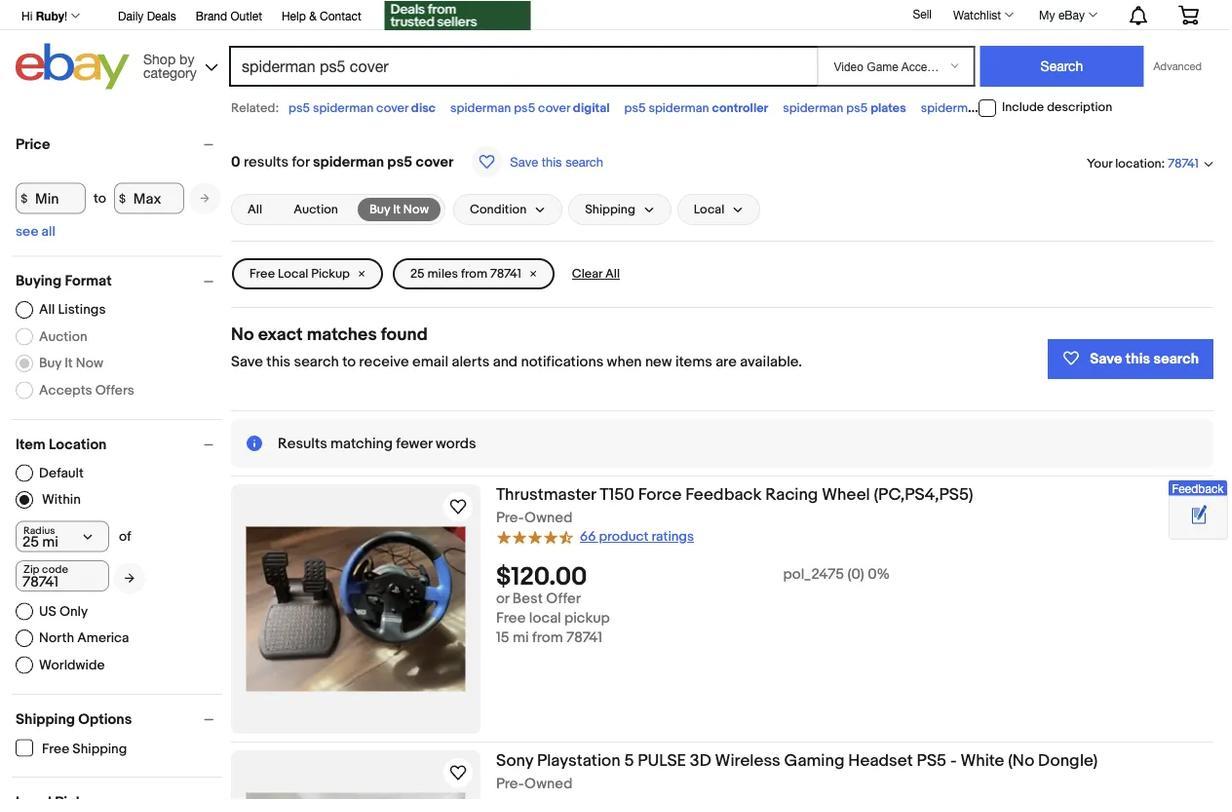 Task type: locate. For each thing, give the bounding box(es) containing it.
0 vertical spatial auction
[[294, 202, 338, 217]]

mi
[[513, 630, 529, 647]]

None text field
[[16, 561, 109, 592]]

Search for anything text field
[[232, 48, 814, 85]]

2 vertical spatial 78741
[[567, 630, 603, 647]]

from right miles
[[461, 267, 488, 282]]

account navigation
[[11, 0, 1214, 33]]

ruby
[[36, 9, 64, 22]]

free up the 15
[[496, 610, 526, 628]]

1 vertical spatial buy it now
[[39, 355, 103, 372]]

owned
[[525, 510, 573, 527], [525, 776, 573, 793]]

brand outlet link
[[196, 6, 262, 27]]

buy it now inside $120.00 main content
[[370, 202, 429, 217]]

buy down 0 results for spiderman ps5 cover at the top left
[[370, 202, 390, 217]]

force
[[639, 485, 682, 505]]

1 horizontal spatial search
[[566, 154, 604, 169]]

buy it now
[[370, 202, 429, 217], [39, 355, 103, 372]]

Buy It Now selected text field
[[370, 201, 429, 218]]

options
[[78, 711, 132, 729]]

free for free shipping
[[42, 741, 69, 758]]

0 vertical spatial now
[[404, 202, 429, 217]]

0 horizontal spatial feedback
[[686, 485, 762, 505]]

all down results at the left of the page
[[248, 202, 263, 217]]

0 horizontal spatial this
[[267, 354, 291, 371]]

ps5 up buy it now link
[[388, 153, 413, 171]]

wireless
[[715, 751, 781, 771]]

search inside the no exact matches found save this search to receive email alerts and notifications when new items are available.
[[294, 354, 339, 371]]

receive
[[359, 354, 409, 371]]

shipping inside dropdown button
[[585, 202, 636, 217]]

to inside the no exact matches found save this search to receive email alerts and notifications when new items are available.
[[342, 354, 356, 371]]

sony
[[496, 751, 534, 771]]

buy it now up 25
[[370, 202, 429, 217]]

location
[[49, 436, 107, 454]]

local left "pickup"
[[278, 267, 309, 282]]

north
[[39, 630, 74, 647]]

78741 inside pol_2475 (0) 0% or best offer free local pickup 15 mi from 78741
[[567, 630, 603, 647]]

free down shipping options
[[42, 741, 69, 758]]

1 horizontal spatial $
[[119, 191, 126, 206]]

2 horizontal spatial cover
[[538, 100, 570, 116]]

0 vertical spatial shipping
[[585, 202, 636, 217]]

all for all listings
[[39, 302, 55, 318]]

shipping down options
[[73, 741, 127, 758]]

pre- down thrustmaster
[[496, 510, 525, 527]]

all right clear
[[606, 267, 620, 282]]

1 horizontal spatial save
[[510, 154, 539, 169]]

0 vertical spatial buy it now
[[370, 202, 429, 217]]

0 vertical spatial local
[[694, 202, 725, 217]]

offers
[[95, 382, 134, 399]]

buying
[[16, 273, 62, 290]]

1 vertical spatial save this search button
[[1049, 339, 1214, 379]]

spiderman right for
[[313, 153, 384, 171]]

free local pickup link
[[232, 258, 383, 290]]

results
[[244, 153, 289, 171]]

north america
[[39, 630, 129, 647]]

66 product ratings
[[580, 529, 694, 546]]

0 results for spiderman ps5 cover
[[231, 153, 454, 171]]

buy up accepts
[[39, 355, 62, 372]]

1 horizontal spatial save this search
[[1091, 351, 1200, 368]]

sony playstation 5 pulse 3d wireless gaming headset ps5 - white (no dongle) image
[[246, 793, 466, 801]]

free up exact
[[250, 267, 275, 282]]

0 horizontal spatial save
[[231, 354, 263, 371]]

cover for spiderman
[[377, 100, 409, 116]]

cover down disc
[[416, 153, 454, 171]]

0 horizontal spatial cover
[[377, 100, 409, 116]]

$ for the maximum value in $ text box
[[119, 191, 126, 206]]

it
[[393, 202, 401, 217], [65, 355, 73, 372]]

&
[[309, 9, 317, 22]]

cover left the digital
[[538, 100, 570, 116]]

are
[[716, 354, 737, 371]]

78741
[[1169, 156, 1200, 172], [491, 267, 522, 282], [567, 630, 603, 647]]

description
[[1048, 100, 1113, 115]]

0 vertical spatial owned
[[525, 510, 573, 527]]

shop by category button
[[135, 43, 222, 85]]

1 vertical spatial owned
[[525, 776, 573, 793]]

spiderman up 0 results for spiderman ps5 cover at the top left
[[313, 100, 374, 116]]

clear
[[572, 267, 603, 282]]

sell
[[913, 7, 932, 21]]

2 horizontal spatial all
[[606, 267, 620, 282]]

0 vertical spatial pre-
[[496, 510, 525, 527]]

category
[[143, 64, 197, 80]]

1 horizontal spatial auction
[[294, 202, 338, 217]]

1 horizontal spatial it
[[393, 202, 401, 217]]

1 owned from the top
[[525, 510, 573, 527]]

1 vertical spatial 78741
[[491, 267, 522, 282]]

0 horizontal spatial now
[[76, 355, 103, 372]]

shipping
[[585, 202, 636, 217], [16, 711, 75, 729], [73, 741, 127, 758]]

us only link
[[16, 603, 88, 621]]

1 vertical spatial pre-
[[496, 776, 525, 793]]

1 vertical spatial shipping
[[16, 711, 75, 729]]

it down 0 results for spiderman ps5 cover at the top left
[[393, 202, 401, 217]]

0 vertical spatial to
[[94, 190, 106, 207]]

no
[[231, 324, 254, 345]]

78741 inside "link"
[[491, 267, 522, 282]]

owned inside sony playstation 5 pulse 3d wireless gaming headset ps5 - white (no dongle) pre-owned
[[525, 776, 573, 793]]

all
[[41, 224, 55, 240]]

0 vertical spatial from
[[461, 267, 488, 282]]

shipping up clear all
[[585, 202, 636, 217]]

buy it now up accepts
[[39, 355, 103, 372]]

0 horizontal spatial 78741
[[491, 267, 522, 282]]

:
[[1162, 156, 1166, 171]]

1 pre- from the top
[[496, 510, 525, 527]]

1 horizontal spatial cover
[[416, 153, 454, 171]]

price button
[[16, 136, 222, 153]]

2 vertical spatial shipping
[[73, 741, 127, 758]]

buy
[[370, 202, 390, 217], [39, 355, 62, 372]]

0 horizontal spatial it
[[65, 355, 73, 372]]

playstation
[[537, 751, 621, 771]]

$ up the see at the left top
[[21, 191, 28, 206]]

faceplate
[[1009, 100, 1064, 116]]

matches
[[307, 324, 377, 345]]

it up accepts
[[65, 355, 73, 372]]

headset
[[849, 751, 914, 771]]

get the coupon image
[[385, 1, 531, 30]]

cover left disc
[[377, 100, 409, 116]]

from
[[461, 267, 488, 282], [532, 630, 563, 647]]

1 horizontal spatial save this search button
[[1049, 339, 1214, 379]]

1 horizontal spatial buy
[[370, 202, 390, 217]]

daily deals link
[[118, 6, 176, 27]]

within
[[42, 492, 81, 509]]

1 horizontal spatial 78741
[[567, 630, 603, 647]]

0 vertical spatial all
[[248, 202, 263, 217]]

2 owned from the top
[[525, 776, 573, 793]]

0 vertical spatial 78741
[[1169, 156, 1200, 172]]

plates
[[871, 100, 907, 116]]

spiderman ps5 cover digital
[[451, 100, 610, 116]]

feedback inside thrustmaster t150 force feedback racing wheel (pc,ps4,ps5) pre-owned
[[686, 485, 762, 505]]

2 horizontal spatial search
[[1154, 351, 1200, 368]]

pre- inside thrustmaster t150 force feedback racing wheel (pc,ps4,ps5) pre-owned
[[496, 510, 525, 527]]

owned down playstation at bottom
[[525, 776, 573, 793]]

see all button
[[16, 224, 55, 240]]

2 horizontal spatial free
[[496, 610, 526, 628]]

free shipping
[[42, 741, 127, 758]]

1 vertical spatial buy
[[39, 355, 62, 372]]

0 horizontal spatial save this search button
[[466, 145, 610, 178]]

my ebay
[[1040, 8, 1086, 21]]

deals
[[147, 9, 176, 22]]

shop
[[143, 51, 176, 67]]

0 horizontal spatial free
[[42, 741, 69, 758]]

2 pre- from the top
[[496, 776, 525, 793]]

include description
[[1003, 100, 1113, 115]]

1 horizontal spatial from
[[532, 630, 563, 647]]

it inside buy it now selected text field
[[393, 202, 401, 217]]

save for bottom the save this search button
[[1091, 351, 1123, 368]]

2 vertical spatial all
[[39, 302, 55, 318]]

0 horizontal spatial $
[[21, 191, 28, 206]]

from inside 25 miles from 78741 "link"
[[461, 267, 488, 282]]

miles
[[428, 267, 458, 282]]

all down buying
[[39, 302, 55, 318]]

shipping for shipping
[[585, 202, 636, 217]]

0 horizontal spatial buy it now
[[39, 355, 103, 372]]

and
[[493, 354, 518, 371]]

1 vertical spatial free
[[496, 610, 526, 628]]

local
[[529, 610, 562, 628]]

to down 'matches'
[[342, 354, 356, 371]]

1 horizontal spatial buy it now
[[370, 202, 429, 217]]

78741 right :
[[1169, 156, 1200, 172]]

$ down price dropdown button
[[119, 191, 126, 206]]

1 horizontal spatial local
[[694, 202, 725, 217]]

from down the local
[[532, 630, 563, 647]]

default
[[39, 465, 84, 482]]

ps5 down search for anything text field
[[514, 100, 536, 116]]

my ebay link
[[1029, 3, 1107, 26]]

1 vertical spatial all
[[606, 267, 620, 282]]

ps5 left faceplate
[[985, 100, 1006, 116]]

0 horizontal spatial local
[[278, 267, 309, 282]]

2 vertical spatial free
[[42, 741, 69, 758]]

all for all
[[248, 202, 263, 217]]

shipping up free shipping link
[[16, 711, 75, 729]]

buy it now link
[[358, 198, 441, 221]]

location
[[1116, 156, 1162, 171]]

0 vertical spatial it
[[393, 202, 401, 217]]

0 horizontal spatial buy
[[39, 355, 62, 372]]

this
[[542, 154, 562, 169], [1126, 351, 1151, 368], [267, 354, 291, 371]]

78741 inside "your location : 78741"
[[1169, 156, 1200, 172]]

feedback
[[1173, 482, 1225, 496], [686, 485, 762, 505]]

0 horizontal spatial search
[[294, 354, 339, 371]]

worldwide
[[39, 657, 105, 674]]

watch sony playstation 5 pulse 3d wireless gaming headset ps5 - white (no dongle) image
[[447, 762, 470, 785]]

t150
[[600, 485, 635, 505]]

item
[[16, 436, 45, 454]]

0 horizontal spatial all
[[39, 302, 55, 318]]

2 horizontal spatial save
[[1091, 351, 1123, 368]]

78741 right miles
[[491, 267, 522, 282]]

help & contact link
[[282, 6, 362, 27]]

now up 25
[[404, 202, 429, 217]]

all listings link
[[16, 301, 106, 319]]

1 vertical spatial from
[[532, 630, 563, 647]]

free local pickup
[[250, 267, 350, 282]]

auction down for
[[294, 202, 338, 217]]

1 vertical spatial to
[[342, 354, 356, 371]]

save inside the no exact matches found save this search to receive email alerts and notifications when new items are available.
[[231, 354, 263, 371]]

1 vertical spatial auction
[[39, 328, 87, 345]]

None submit
[[981, 46, 1145, 87]]

1 horizontal spatial to
[[342, 354, 356, 371]]

1 horizontal spatial free
[[250, 267, 275, 282]]

0 horizontal spatial from
[[461, 267, 488, 282]]

apply within filter image
[[125, 572, 135, 585]]

free inside pol_2475 (0) 0% or best offer free local pickup 15 mi from 78741
[[496, 610, 526, 628]]

ps5
[[289, 100, 310, 116], [514, 100, 536, 116], [625, 100, 646, 116], [847, 100, 868, 116], [985, 100, 1006, 116], [388, 153, 413, 171]]

or
[[496, 591, 510, 608]]

2 $ from the left
[[119, 191, 126, 206]]

$120.00 main content
[[231, 126, 1214, 801]]

1 horizontal spatial now
[[404, 202, 429, 217]]

us only
[[39, 603, 88, 620]]

owned down thrustmaster
[[525, 510, 573, 527]]

auction down all listings link
[[39, 328, 87, 345]]

shipping options button
[[16, 711, 222, 729]]

no exact matches found save this search to receive email alerts and notifications when new items are available.
[[231, 324, 803, 371]]

pre- down sony
[[496, 776, 525, 793]]

to left the maximum value in $ text box
[[94, 190, 106, 207]]

0 vertical spatial free
[[250, 267, 275, 282]]

ps5 right related:
[[289, 100, 310, 116]]

ps5 spiderman controller
[[625, 100, 769, 116]]

now up accepts offers
[[76, 355, 103, 372]]

78741 down 'pickup' at the left bottom of page
[[567, 630, 603, 647]]

free for free local pickup
[[250, 267, 275, 282]]

2 horizontal spatial 78741
[[1169, 156, 1200, 172]]

78741 for your location : 78741
[[1169, 156, 1200, 172]]

wheel
[[822, 485, 871, 505]]

local inside dropdown button
[[694, 202, 725, 217]]

gaming
[[785, 751, 845, 771]]

1 $ from the left
[[21, 191, 28, 206]]

0 vertical spatial buy
[[370, 202, 390, 217]]

local right shipping dropdown button
[[694, 202, 725, 217]]

shop by category banner
[[11, 0, 1214, 95]]

0 vertical spatial save this search button
[[466, 145, 610, 178]]

$120.00
[[496, 563, 588, 593]]

0 horizontal spatial save this search
[[510, 154, 604, 169]]

1 horizontal spatial all
[[248, 202, 263, 217]]



Task type: vqa. For each thing, say whether or not it's contained in the screenshot.
the bottom US $32.99
no



Task type: describe. For each thing, give the bounding box(es) containing it.
5
[[625, 751, 634, 771]]

ebay
[[1059, 8, 1086, 21]]

(no
[[1009, 751, 1035, 771]]

cover for ps5
[[538, 100, 570, 116]]

1 horizontal spatial feedback
[[1173, 482, 1225, 496]]

of
[[119, 529, 131, 545]]

daily
[[118, 9, 144, 22]]

condition
[[470, 202, 527, 217]]

shipping button
[[569, 194, 672, 225]]

free shipping link
[[16, 740, 128, 758]]

15
[[496, 630, 510, 647]]

shipping options
[[16, 711, 132, 729]]

1 horizontal spatial this
[[542, 154, 562, 169]]

ps5 spiderman cover disc
[[289, 100, 436, 116]]

results matching fewer words
[[278, 435, 477, 453]]

spiderman left controller
[[649, 100, 710, 116]]

sony playstation 5 pulse 3d wireless gaming headset ps5 - white (no dongle) pre-owned
[[496, 751, 1098, 793]]

see
[[16, 224, 38, 240]]

shipping for shipping options
[[16, 711, 75, 729]]

this inside the no exact matches found save this search to receive email alerts and notifications when new items are available.
[[267, 354, 291, 371]]

listings
[[58, 302, 106, 318]]

accepts offers
[[39, 382, 134, 399]]

your shopping cart image
[[1178, 5, 1201, 25]]

pre- inside sony playstation 5 pulse 3d wireless gaming headset ps5 - white (no dongle) pre-owned
[[496, 776, 525, 793]]

!
[[64, 9, 67, 22]]

0 horizontal spatial auction
[[39, 328, 87, 345]]

contact
[[320, 9, 362, 22]]

item location
[[16, 436, 107, 454]]

sony playstation 5 pulse 3d wireless gaming headset ps5 - white (no dongle) heading
[[496, 751, 1098, 771]]

Maximum Value in $ text field
[[114, 183, 184, 214]]

ps5 left plates
[[847, 100, 868, 116]]

digital
[[573, 100, 610, 116]]

auction link
[[282, 198, 350, 221]]

found
[[381, 324, 428, 345]]

dongle)
[[1039, 751, 1098, 771]]

clear all link
[[565, 258, 628, 290]]

$ for the minimum value in $ text box
[[21, 191, 28, 206]]

now inside text field
[[404, 202, 429, 217]]

exact
[[258, 324, 303, 345]]

watchlist
[[954, 8, 1002, 21]]

buy inside text field
[[370, 202, 390, 217]]

spiderman inside $120.00 main content
[[313, 153, 384, 171]]

price
[[16, 136, 50, 153]]

ps5 inside $120.00 main content
[[388, 153, 413, 171]]

78741 for 25 miles from 78741
[[491, 267, 522, 282]]

66 product ratings link
[[496, 528, 694, 546]]

matching
[[331, 435, 393, 453]]

spiderman right disc
[[451, 100, 511, 116]]

when
[[607, 354, 642, 371]]

ratings
[[652, 529, 694, 546]]

spiderman right plates
[[921, 100, 982, 116]]

pol_2475
[[784, 566, 845, 584]]

fewer
[[396, 435, 433, 453]]

0 vertical spatial save this search
[[510, 154, 604, 169]]

local button
[[678, 194, 761, 225]]

product
[[599, 529, 649, 546]]

ps5 right the digital
[[625, 100, 646, 116]]

your location : 78741
[[1087, 156, 1200, 172]]

3d
[[690, 751, 712, 771]]

spiderman right controller
[[783, 100, 844, 116]]

advanced link
[[1145, 47, 1212, 86]]

25 miles from 78741
[[411, 267, 522, 282]]

white
[[961, 751, 1005, 771]]

hi ruby !
[[21, 9, 67, 22]]

help & contact
[[282, 9, 362, 22]]

best
[[513, 591, 543, 608]]

shop by category
[[143, 51, 197, 80]]

1 vertical spatial now
[[76, 355, 103, 372]]

spiderman ps5 faceplate
[[921, 100, 1064, 116]]

hi
[[21, 9, 33, 22]]

north america link
[[16, 630, 129, 648]]

buying format
[[16, 273, 112, 290]]

worldwide link
[[16, 657, 105, 674]]

watch thrustmaster t150 force feedback racing wheel (pc,ps4,ps5) image
[[447, 495, 470, 519]]

my
[[1040, 8, 1056, 21]]

brand outlet
[[196, 9, 262, 22]]

us
[[39, 603, 56, 620]]

words
[[436, 435, 477, 453]]

1 vertical spatial local
[[278, 267, 309, 282]]

thrustmaster t150 force feedback racing wheel (pc,ps4,ps5) image
[[246, 527, 466, 692]]

outlet
[[231, 9, 262, 22]]

owned inside thrustmaster t150 force feedback racing wheel (pc,ps4,ps5) pre-owned
[[525, 510, 573, 527]]

25 miles from 78741 link
[[393, 258, 555, 290]]

cover inside $120.00 main content
[[416, 153, 454, 171]]

buying format button
[[16, 273, 222, 290]]

pulse
[[638, 751, 687, 771]]

america
[[77, 630, 129, 647]]

disc
[[411, 100, 436, 116]]

for
[[292, 153, 310, 171]]

pickup
[[565, 610, 610, 628]]

none submit inside the shop by category banner
[[981, 46, 1145, 87]]

available.
[[741, 354, 803, 371]]

default link
[[16, 465, 84, 482]]

0 horizontal spatial to
[[94, 190, 106, 207]]

offer
[[547, 591, 581, 608]]

1 vertical spatial save this search
[[1091, 351, 1200, 368]]

25
[[411, 267, 425, 282]]

format
[[65, 273, 112, 290]]

1 vertical spatial it
[[65, 355, 73, 372]]

your
[[1087, 156, 1113, 171]]

Minimum Value in $ text field
[[16, 183, 86, 214]]

results matching fewer words region
[[231, 419, 1214, 468]]

accepts
[[39, 382, 92, 399]]

item location button
[[16, 436, 222, 454]]

only
[[59, 603, 88, 620]]

email
[[413, 354, 449, 371]]

66
[[580, 529, 596, 546]]

0
[[231, 153, 240, 171]]

thrustmaster t150 force feedback racing wheel (pc,ps4,ps5) heading
[[496, 485, 974, 505]]

2 horizontal spatial this
[[1126, 351, 1151, 368]]

advanced
[[1154, 60, 1203, 73]]

auction inside $120.00 main content
[[294, 202, 338, 217]]

from inside pol_2475 (0) 0% or best offer free local pickup 15 mi from 78741
[[532, 630, 563, 647]]

save for left the save this search button
[[510, 154, 539, 169]]

spiderman ps5 plates
[[783, 100, 907, 116]]

brand
[[196, 9, 227, 22]]



